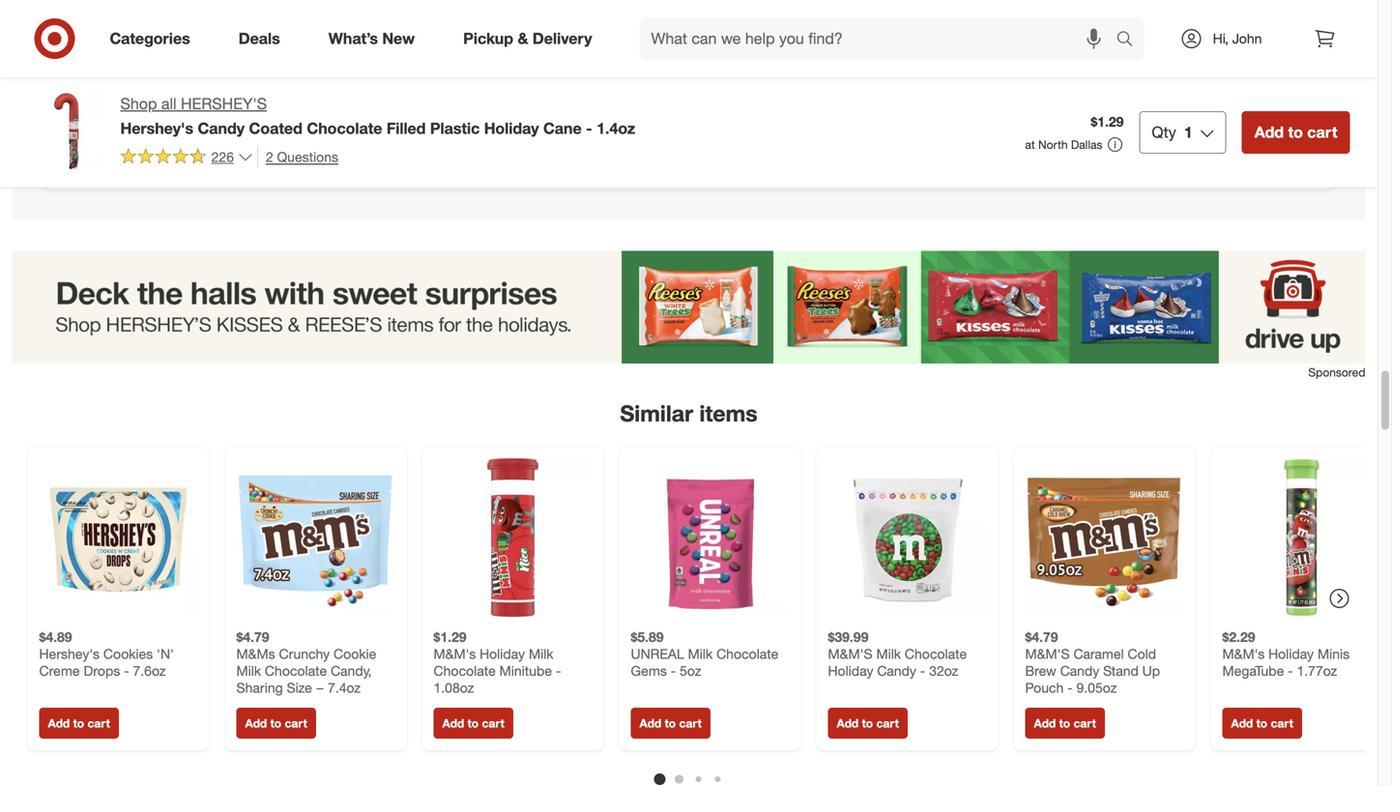 Task type: describe. For each thing, give the bounding box(es) containing it.
drops
[[84, 663, 120, 680]]

shop
[[120, 94, 157, 113]]

milk inside $1.29 m&m's holiday milk chocolate minitube - 1.08oz
[[529, 646, 554, 663]]

$4.89
[[39, 629, 72, 646]]

add for $2.29 m&m's holiday minis megatube - 1.77oz
[[1231, 716, 1254, 731]]

32oz
[[929, 663, 959, 680]]

add to cart for $2.29 m&m's holiday minis megatube - 1.77oz
[[1231, 716, 1294, 731]]

add for $4.79 m&ms crunchy cookie milk chocolate candy, sharing size – 7.4oz
[[245, 716, 267, 731]]

&
[[518, 29, 528, 48]]

add to cart button for $1.29 m&m's holiday milk chocolate minitube - 1.08oz
[[434, 708, 513, 739]]

sponsored
[[1309, 365, 1366, 379]]

1.08oz
[[434, 680, 474, 696]]

caramel
[[1074, 646, 1124, 663]]

add right the 1 at the top right of page
[[1255, 123, 1284, 142]]

north
[[1039, 137, 1068, 152]]

see all questions ( 2 )
[[121, 99, 261, 118]]

$4.79 for m&ms
[[236, 629, 269, 646]]

all for shop
[[161, 94, 177, 113]]

chocolate inside $4.79 m&ms crunchy cookie milk chocolate candy, sharing size – 7.4oz
[[265, 663, 327, 680]]

2 questions link
[[257, 146, 338, 168]]

add to cart button for $4.79 m&m's caramel cold brew candy stand up pouch - 9.05oz
[[1026, 708, 1105, 739]]

m&m's for $39.99
[[828, 646, 873, 663]]

categories
[[110, 29, 190, 48]]

add to cart button for $2.29 m&m's holiday minis megatube - 1.77oz
[[1223, 708, 1302, 739]]

- inside $4.79 m&m's caramel cold brew candy stand up pouch - 9.05oz
[[1068, 680, 1073, 696]]

deals
[[239, 29, 280, 48]]

sharing
[[236, 680, 283, 696]]

m&ms
[[236, 646, 275, 663]]

)
[[257, 99, 261, 118]]

- inside $1.29 m&m's holiday milk chocolate minitube - 1.08oz
[[556, 663, 561, 680]]

john
[[1233, 30, 1262, 47]]

7.6oz
[[133, 663, 166, 680]]

add to cart for $39.99 m&m's milk chocolate holiday candy - 32oz
[[837, 716, 899, 731]]

answer it
[[137, 25, 185, 39]]

1
[[1184, 123, 1193, 142]]

add for $5.89 unreal milk chocolate gems - 5oz
[[640, 716, 662, 731]]

new
[[382, 29, 415, 48]]

similar
[[620, 400, 693, 427]]

delivery
[[533, 29, 592, 48]]

add for $4.89 hershey's cookies 'n' creme drops - 7.6oz
[[48, 716, 70, 731]]

m&m's milk chocolate holiday candy - 32oz image
[[828, 459, 987, 617]]

add to cart button for $5.89 unreal milk chocolate gems - 5oz
[[631, 708, 711, 739]]

unreal
[[631, 646, 684, 663]]

plastic
[[430, 119, 480, 138]]

categories link
[[93, 17, 214, 60]]

to for $4.89 hershey's cookies 'n' creme drops - 7.6oz
[[73, 716, 84, 731]]

it
[[178, 25, 185, 39]]

m&m's for $4.79
[[1026, 646, 1070, 663]]

226
[[211, 148, 234, 165]]

candy,
[[331, 663, 372, 680]]

add to cart for $5.89 unreal milk chocolate gems - 5oz
[[640, 716, 702, 731]]

search
[[1108, 31, 1154, 50]]

to for $5.89 unreal milk chocolate gems - 5oz
[[665, 716, 676, 731]]

add to cart for $4.79 m&ms crunchy cookie milk chocolate candy, sharing size – 7.4oz
[[245, 716, 307, 731]]

cart for $4.79 m&m's caramel cold brew candy stand up pouch - 9.05oz
[[1074, 716, 1096, 731]]

cart for $1.29 m&m's holiday milk chocolate minitube - 1.08oz
[[482, 716, 505, 731]]

qty 1
[[1152, 123, 1193, 142]]

$1.29 m&m's holiday milk chocolate minitube - 1.08oz
[[434, 629, 561, 696]]

hi,
[[1213, 30, 1229, 47]]

qty
[[1152, 123, 1177, 142]]

add to cart button for $4.89 hershey's cookies 'n' creme drops - 7.6oz
[[39, 708, 119, 739]]

shop all hershey's hershey's candy coated chocolate filled plastic holiday cane - 1.4oz
[[120, 94, 636, 138]]

$5.89
[[631, 629, 664, 646]]

holiday inside $2.29 m&m's holiday minis megatube - 1.77oz
[[1269, 646, 1314, 663]]

add to cart button for $39.99 m&m's milk chocolate holiday candy - 32oz
[[828, 708, 908, 739]]

cart for $39.99 m&m's milk chocolate holiday candy - 32oz
[[877, 716, 899, 731]]

add to cart for $4.79 m&m's caramel cold brew candy stand up pouch - 9.05oz
[[1034, 716, 1096, 731]]

up
[[1143, 663, 1161, 680]]

search button
[[1108, 17, 1154, 64]]

1 vertical spatial 2
[[266, 148, 273, 165]]

milk inside $5.89 unreal milk chocolate gems - 5oz
[[688, 646, 713, 663]]

5oz
[[680, 663, 702, 680]]

chocolate inside $1.29 m&m's holiday milk chocolate minitube - 1.08oz
[[434, 663, 496, 680]]

to for $2.29 m&m's holiday minis megatube - 1.77oz
[[1257, 716, 1268, 731]]

stand
[[1103, 663, 1139, 680]]

$1.29 for $1.29 m&m's holiday milk chocolate minitube - 1.08oz
[[434, 629, 467, 646]]

cookies
[[103, 646, 153, 663]]

$2.29
[[1223, 629, 1256, 646]]

add for $1.29 m&m's holiday milk chocolate minitube - 1.08oz
[[442, 716, 464, 731]]

what's new
[[329, 29, 415, 48]]

to for $1.29 m&m's holiday milk chocolate minitube - 1.08oz
[[468, 716, 479, 731]]

to for $4.79 m&ms crunchy cookie milk chocolate candy, sharing size – 7.4oz
[[270, 716, 282, 731]]

m&m's for $1.29
[[434, 646, 476, 663]]

hershey's inside shop all hershey's hershey's candy coated chocolate filled plastic holiday cane - 1.4oz
[[120, 119, 193, 138]]

cookie
[[334, 646, 376, 663]]

advertisement region
[[12, 251, 1366, 364]]

chocolate inside shop all hershey's hershey's candy coated chocolate filled plastic holiday cane - 1.4oz
[[307, 119, 382, 138]]

$1.29 for $1.29
[[1091, 113, 1124, 130]]

at
[[1025, 137, 1035, 152]]

cart for $4.89 hershey's cookies 'n' creme drops - 7.6oz
[[87, 716, 110, 731]]

milk inside $39.99 m&m's milk chocolate holiday candy - 32oz
[[877, 646, 901, 663]]

see
[[121, 99, 149, 118]]

cart for $4.79 m&ms crunchy cookie milk chocolate candy, sharing size – 7.4oz
[[285, 716, 307, 731]]

7.4oz
[[328, 680, 361, 696]]

1.77oz
[[1297, 663, 1338, 680]]

candy inside shop all hershey's hershey's candy coated chocolate filled plastic holiday cane - 1.4oz
[[198, 119, 245, 138]]



Task type: vqa. For each thing, say whether or not it's contained in the screenshot.
Image of Hershey's Candy Coated Chocolate Filled Plastic Holiday Cane - 1.4oz
yes



Task type: locate. For each thing, give the bounding box(es) containing it.
filled
[[387, 119, 426, 138]]

- left 7.6oz at the bottom of the page
[[124, 663, 129, 680]]

questions
[[172, 99, 240, 118]]

megatube
[[1223, 663, 1284, 680]]

2 $4.79 from the left
[[1026, 629, 1058, 646]]

creme
[[39, 663, 80, 680]]

add to cart button
[[1242, 111, 1350, 154], [39, 708, 119, 739], [236, 708, 316, 739], [434, 708, 513, 739], [631, 708, 711, 739], [828, 708, 908, 739], [1026, 708, 1105, 739], [1223, 708, 1302, 739]]

$2.29 m&m's holiday minis megatube - 1.77oz
[[1223, 629, 1350, 680]]

what's
[[329, 29, 378, 48]]

1 vertical spatial hershey's
[[39, 646, 100, 663]]

$4.79 inside $4.79 m&m's caramel cold brew candy stand up pouch - 9.05oz
[[1026, 629, 1058, 646]]

hershey's left the cookies
[[39, 646, 100, 663]]

milk inside $4.79 m&ms crunchy cookie milk chocolate candy, sharing size – 7.4oz
[[236, 663, 261, 680]]

$4.79 up sharing
[[236, 629, 269, 646]]

candy for $4.79
[[1061, 663, 1100, 680]]

- inside $5.89 unreal milk chocolate gems - 5oz
[[671, 663, 676, 680]]

1 $4.79 from the left
[[236, 629, 269, 646]]

add down $39.99 m&m's milk chocolate holiday candy - 32oz
[[837, 716, 859, 731]]

add down 1.08oz
[[442, 716, 464, 731]]

- right the 'pouch'
[[1068, 680, 1073, 696]]

1 horizontal spatial hershey's
[[120, 119, 193, 138]]

m&m's
[[828, 646, 873, 663], [1026, 646, 1070, 663]]

m&m's inside $2.29 m&m's holiday minis megatube - 1.77oz
[[1223, 646, 1265, 663]]

what's new link
[[312, 17, 439, 60]]

$4.79 up brew
[[1026, 629, 1058, 646]]

to for $39.99 m&m's milk chocolate holiday candy - 32oz
[[862, 716, 873, 731]]

hi, john
[[1213, 30, 1262, 47]]

1 horizontal spatial candy
[[877, 663, 917, 680]]

m&m's inside $1.29 m&m's holiday milk chocolate minitube - 1.08oz
[[434, 646, 476, 663]]

1 horizontal spatial $1.29
[[1091, 113, 1124, 130]]

- left 32oz on the bottom right of the page
[[920, 663, 926, 680]]

- inside $39.99 m&m's milk chocolate holiday candy - 32oz
[[920, 663, 926, 680]]

holiday inside $39.99 m&m's milk chocolate holiday candy - 32oz
[[828, 663, 874, 680]]

minitube
[[500, 663, 552, 680]]

What can we help you find? suggestions appear below search field
[[640, 17, 1121, 60]]

2 m&m's from the left
[[1223, 646, 1265, 663]]

candy inside $39.99 m&m's milk chocolate holiday candy - 32oz
[[877, 663, 917, 680]]

2 horizontal spatial candy
[[1061, 663, 1100, 680]]

m&m's left 32oz on the bottom right of the page
[[828, 646, 873, 663]]

add down gems
[[640, 716, 662, 731]]

m&m's holiday milk chocolate minitube - 1.08oz image
[[434, 459, 592, 617]]

0 horizontal spatial hershey's
[[39, 646, 100, 663]]

m&m's inside $4.79 m&m's caramel cold brew candy stand up pouch - 9.05oz
[[1026, 646, 1070, 663]]

- inside $2.29 m&m's holiday minis megatube - 1.77oz
[[1288, 663, 1293, 680]]

candy left 32oz on the bottom right of the page
[[877, 663, 917, 680]]

(
[[244, 99, 248, 118]]

$4.79 inside $4.79 m&ms crunchy cookie milk chocolate candy, sharing size – 7.4oz
[[236, 629, 269, 646]]

cold
[[1128, 646, 1157, 663]]

similar items
[[620, 400, 758, 427]]

pickup & delivery link
[[447, 17, 616, 60]]

similar items region
[[12, 251, 1392, 786]]

2 down coated on the left top of page
[[266, 148, 273, 165]]

all right 'shop'
[[161, 94, 177, 113]]

$4.79
[[236, 629, 269, 646], [1026, 629, 1058, 646]]

-
[[586, 119, 592, 138], [124, 663, 129, 680], [556, 663, 561, 680], [671, 663, 676, 680], [920, 663, 926, 680], [1288, 663, 1293, 680], [1068, 680, 1073, 696]]

add for $39.99 m&m's milk chocolate holiday candy - 32oz
[[837, 716, 859, 731]]

all right see
[[153, 99, 168, 118]]

2 up coated on the left top of page
[[248, 99, 257, 118]]

all for see
[[153, 99, 168, 118]]

0 horizontal spatial m&m's
[[828, 646, 873, 663]]

2 questions
[[266, 148, 338, 165]]

hershey's inside $4.89 hershey's cookies 'n' creme drops - 7.6oz
[[39, 646, 100, 663]]

pouch
[[1026, 680, 1064, 696]]

$5.89 unreal milk chocolate gems - 5oz
[[631, 629, 779, 680]]

candy down hershey's at the left top of the page
[[198, 119, 245, 138]]

1 horizontal spatial m&m's
[[1223, 646, 1265, 663]]

$4.79 m&m's caramel cold brew candy stand up pouch - 9.05oz
[[1026, 629, 1161, 696]]

0 horizontal spatial $1.29
[[434, 629, 467, 646]]

add down megatube on the bottom of page
[[1231, 716, 1254, 731]]

1.4oz
[[597, 119, 636, 138]]

2
[[248, 99, 257, 118], [266, 148, 273, 165]]

9.05oz
[[1077, 680, 1117, 696]]

items
[[700, 400, 758, 427]]

holiday
[[484, 119, 539, 138], [480, 646, 525, 663], [1269, 646, 1314, 663], [828, 663, 874, 680]]

candy inside $4.79 m&m's caramel cold brew candy stand up pouch - 9.05oz
[[1061, 663, 1100, 680]]

–
[[316, 680, 324, 696]]

1 m&m's from the left
[[828, 646, 873, 663]]

deals link
[[222, 17, 304, 60]]

m&m's up the 'pouch'
[[1026, 646, 1070, 663]]

0 horizontal spatial candy
[[198, 119, 245, 138]]

milk
[[529, 646, 554, 663], [688, 646, 713, 663], [877, 646, 901, 663], [236, 663, 261, 680]]

size
[[287, 680, 312, 696]]

- left 5oz
[[671, 663, 676, 680]]

chocolate inside $5.89 unreal milk chocolate gems - 5oz
[[717, 646, 779, 663]]

answer it button
[[128, 17, 193, 48]]

0 vertical spatial hershey's
[[120, 119, 193, 138]]

m&m's caramel cold brew candy stand up pouch - 9.05oz image
[[1026, 459, 1184, 617]]

$1.29 up dallas
[[1091, 113, 1124, 130]]

hershey's
[[181, 94, 267, 113]]

0 horizontal spatial 2
[[248, 99, 257, 118]]

add to cart
[[1255, 123, 1338, 142], [48, 716, 110, 731], [245, 716, 307, 731], [442, 716, 505, 731], [640, 716, 702, 731], [837, 716, 899, 731], [1034, 716, 1096, 731], [1231, 716, 1294, 731]]

add to cart for $4.89 hershey's cookies 'n' creme drops - 7.6oz
[[48, 716, 110, 731]]

- right minitube
[[556, 663, 561, 680]]

to for $4.79 m&m's caramel cold brew candy stand up pouch - 9.05oz
[[1059, 716, 1071, 731]]

unreal milk chocolate gems - 5oz image
[[631, 459, 790, 617]]

- left 1.77oz
[[1288, 663, 1293, 680]]

answer
[[137, 25, 175, 39]]

dallas
[[1071, 137, 1103, 152]]

0 vertical spatial $1.29
[[1091, 113, 1124, 130]]

0 horizontal spatial m&m's
[[434, 646, 476, 663]]

$4.79 m&ms crunchy cookie milk chocolate candy, sharing size – 7.4oz
[[236, 629, 376, 696]]

cart for $2.29 m&m's holiday minis megatube - 1.77oz
[[1271, 716, 1294, 731]]

brew
[[1026, 663, 1057, 680]]

$4.79 for m&m's
[[1026, 629, 1058, 646]]

minis
[[1318, 646, 1350, 663]]

m&m's holiday minis megatube - 1.77oz image
[[1223, 459, 1381, 617]]

cane
[[544, 119, 582, 138]]

candy for $39.99
[[877, 663, 917, 680]]

1 m&m's from the left
[[434, 646, 476, 663]]

pickup
[[463, 29, 514, 48]]

'n'
[[157, 646, 174, 663]]

m&m's up 1.08oz
[[434, 646, 476, 663]]

0 horizontal spatial $4.79
[[236, 629, 269, 646]]

cart for $5.89 unreal milk chocolate gems - 5oz
[[679, 716, 702, 731]]

add down the 'pouch'
[[1034, 716, 1056, 731]]

all
[[161, 94, 177, 113], [153, 99, 168, 118]]

add down sharing
[[245, 716, 267, 731]]

- right the "cane"
[[586, 119, 592, 138]]

m&ms crunchy cookie milk chocolate candy, sharing size – 7.4oz image
[[236, 459, 395, 617]]

1 horizontal spatial 2
[[266, 148, 273, 165]]

$4.89 hershey's cookies 'n' creme drops - 7.6oz
[[39, 629, 174, 680]]

$1.29 up 1.08oz
[[434, 629, 467, 646]]

gems
[[631, 663, 667, 680]]

hershey's cookies 'n' creme drops - 7.6oz image
[[39, 459, 198, 617]]

holiday inside $1.29 m&m's holiday milk chocolate minitube - 1.08oz
[[480, 646, 525, 663]]

226 link
[[120, 146, 253, 169]]

$1.29 inside $1.29 m&m's holiday milk chocolate minitube - 1.08oz
[[434, 629, 467, 646]]

to
[[1289, 123, 1303, 142], [73, 716, 84, 731], [270, 716, 282, 731], [468, 716, 479, 731], [665, 716, 676, 731], [862, 716, 873, 731], [1059, 716, 1071, 731], [1257, 716, 1268, 731]]

$39.99 m&m's milk chocolate holiday candy - 32oz
[[828, 629, 967, 680]]

add down creme
[[48, 716, 70, 731]]

hershey's down see
[[120, 119, 193, 138]]

all inside shop all hershey's hershey's candy coated chocolate filled plastic holiday cane - 1.4oz
[[161, 94, 177, 113]]

- inside $4.89 hershey's cookies 'n' creme drops - 7.6oz
[[124, 663, 129, 680]]

at north dallas
[[1025, 137, 1103, 152]]

coated
[[249, 119, 303, 138]]

add to cart button for $4.79 m&ms crunchy cookie milk chocolate candy, sharing size – 7.4oz
[[236, 708, 316, 739]]

add
[[1255, 123, 1284, 142], [48, 716, 70, 731], [245, 716, 267, 731], [442, 716, 464, 731], [640, 716, 662, 731], [837, 716, 859, 731], [1034, 716, 1056, 731], [1231, 716, 1254, 731]]

0 vertical spatial 2
[[248, 99, 257, 118]]

candy
[[198, 119, 245, 138], [877, 663, 917, 680], [1061, 663, 1100, 680]]

2 m&m's from the left
[[1026, 646, 1070, 663]]

1 horizontal spatial m&m's
[[1026, 646, 1070, 663]]

crunchy
[[279, 646, 330, 663]]

m&m's inside $39.99 m&m's milk chocolate holiday candy - 32oz
[[828, 646, 873, 663]]

m&m's for $2.29
[[1223, 646, 1265, 663]]

holiday inside shop all hershey's hershey's candy coated chocolate filled plastic holiday cane - 1.4oz
[[484, 119, 539, 138]]

- inside shop all hershey's hershey's candy coated chocolate filled plastic holiday cane - 1.4oz
[[586, 119, 592, 138]]

add for $4.79 m&m's caramel cold brew candy stand up pouch - 9.05oz
[[1034, 716, 1056, 731]]

m&m's left 1.77oz
[[1223, 646, 1265, 663]]

1 vertical spatial $1.29
[[434, 629, 467, 646]]

pickup & delivery
[[463, 29, 592, 48]]

cart
[[1308, 123, 1338, 142], [87, 716, 110, 731], [285, 716, 307, 731], [482, 716, 505, 731], [679, 716, 702, 731], [877, 716, 899, 731], [1074, 716, 1096, 731], [1271, 716, 1294, 731]]

chocolate inside $39.99 m&m's milk chocolate holiday candy - 32oz
[[905, 646, 967, 663]]

add to cart for $1.29 m&m's holiday milk chocolate minitube - 1.08oz
[[442, 716, 505, 731]]

$39.99
[[828, 629, 869, 646]]

questions
[[277, 148, 338, 165]]

image of hershey's candy coated chocolate filled plastic holiday cane - 1.4oz image
[[28, 93, 105, 170]]

1 horizontal spatial $4.79
[[1026, 629, 1058, 646]]

chocolate
[[307, 119, 382, 138], [717, 646, 779, 663], [905, 646, 967, 663], [265, 663, 327, 680], [434, 663, 496, 680]]

hershey's
[[120, 119, 193, 138], [39, 646, 100, 663]]

candy right brew
[[1061, 663, 1100, 680]]



